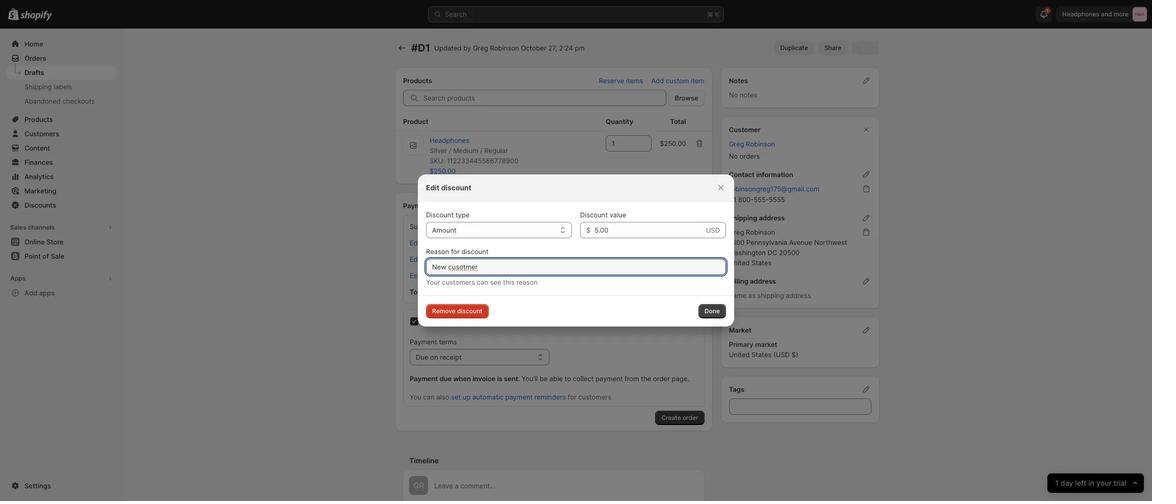 Task type: vqa. For each thing, say whether or not it's contained in the screenshot.
The Digital on the bottom of page
no



Task type: locate. For each thing, give the bounding box(es) containing it.
discount up amount
[[426, 211, 454, 219]]

edit for edit shipping or delivery button
[[410, 255, 422, 263]]

shipping inside "link"
[[25, 83, 52, 91]]

edit down the $250.00 button
[[426, 183, 440, 192]]

payment up "you"
[[410, 375, 438, 383]]

remove discount button
[[426, 304, 489, 319]]

not calculated
[[502, 272, 547, 280]]

payment up subtotal
[[403, 202, 431, 210]]

reserve
[[599, 77, 625, 85]]

no notes
[[729, 91, 758, 99]]

no left notes
[[729, 91, 738, 99]]

drafts
[[25, 68, 44, 77]]

orders link
[[6, 51, 116, 65]]

shipping labels link
[[6, 80, 116, 94]]

1 horizontal spatial /
[[480, 147, 483, 155]]

payment up due
[[410, 338, 437, 346]]

united inside primary market united states (usd $)
[[729, 351, 750, 359]]

edit down subtotal
[[410, 239, 422, 247]]

0 vertical spatial shipping
[[25, 83, 52, 91]]

1 discount from the left
[[426, 211, 454, 219]]

2 states from the top
[[752, 351, 772, 359]]

shopify image
[[21, 11, 52, 21]]

customers
[[442, 278, 475, 286]]

edit discount inside button
[[410, 239, 451, 247]]

add for add custom item
[[652, 77, 664, 85]]

1 vertical spatial edit discount
[[410, 239, 451, 247]]

0 vertical spatial robinson
[[490, 44, 519, 52]]

add left custom
[[652, 77, 664, 85]]

discount up $
[[580, 211, 608, 219]]

robinson up orders at the top
[[746, 140, 775, 148]]

add apps button
[[6, 286, 116, 300]]

sales
[[10, 224, 26, 231]]

1 horizontal spatial add
[[652, 77, 664, 85]]

$250.00 left usd
[[672, 223, 698, 231]]

1 vertical spatial edit
[[410, 239, 422, 247]]

remove discount
[[432, 307, 483, 315]]

add inside button
[[25, 289, 37, 297]]

0 horizontal spatial total
[[410, 288, 426, 296]]

1 vertical spatial $250.00
[[430, 167, 456, 175]]

discount up later
[[457, 307, 483, 315]]

2 vertical spatial greg
[[729, 228, 745, 236]]

1 vertical spatial due
[[440, 375, 452, 383]]

items
[[626, 77, 644, 85]]

0 horizontal spatial shipping
[[424, 255, 450, 263]]

2 united from the top
[[729, 351, 750, 359]]

0 vertical spatial edit
[[426, 183, 440, 192]]

robinson for greg robinson no orders
[[746, 140, 775, 148]]

0 horizontal spatial discount
[[426, 211, 454, 219]]

robinson inside greg robinson 1600 pennsylvania avenue northwest washington dc 20500 united states
[[746, 228, 775, 236]]

0 horizontal spatial can
[[424, 393, 435, 401]]

payment for payment due later
[[423, 318, 451, 326]]

2 no from the top
[[729, 152, 738, 160]]

remove
[[432, 307, 456, 315]]

0 horizontal spatial due
[[440, 375, 452, 383]]

robinson for greg robinson 1600 pennsylvania avenue northwest washington dc 20500 united states
[[746, 228, 775, 236]]

order right the
[[654, 375, 670, 383]]

order
[[654, 375, 670, 383], [683, 414, 699, 422]]

your
[[426, 278, 440, 286]]

0 vertical spatial order
[[654, 375, 670, 383]]

states inside greg robinson 1600 pennsylvania avenue northwest washington dc 20500 united states
[[752, 259, 772, 267]]

1 horizontal spatial due
[[453, 318, 464, 326]]

0 horizontal spatial for
[[451, 248, 460, 256]]

for inside edit discount 'dialog'
[[451, 248, 460, 256]]

1 horizontal spatial payment
[[596, 375, 623, 383]]

edit discount
[[426, 183, 472, 192], [410, 239, 451, 247]]

0 horizontal spatial add
[[25, 289, 37, 297]]

edit discount down the $250.00 button
[[426, 183, 472, 192]]

shipping inside button
[[424, 255, 450, 263]]

edit down edit discount button
[[410, 255, 422, 263]]

2 discount from the left
[[580, 211, 608, 219]]

1 vertical spatial greg
[[729, 140, 745, 148]]

555-
[[754, 196, 769, 204]]

0 vertical spatial edit discount
[[426, 183, 472, 192]]

when
[[454, 375, 471, 383]]

type
[[456, 211, 470, 219]]

edit for edit discount button
[[410, 239, 422, 247]]

states down dc
[[752, 259, 772, 267]]

$250.00
[[660, 139, 686, 148], [430, 167, 456, 175], [672, 223, 698, 231]]

$250.00 down browse
[[660, 139, 686, 148]]

0 vertical spatial for
[[451, 248, 460, 256]]

1 vertical spatial states
[[752, 351, 772, 359]]

pm
[[575, 44, 585, 52]]

1 states from the top
[[752, 259, 772, 267]]

(usd
[[774, 351, 790, 359]]

payment for payment terms
[[410, 338, 437, 346]]

discount right the 'or'
[[462, 248, 489, 256]]

1 horizontal spatial shipping
[[729, 214, 758, 222]]

can right "you"
[[424, 393, 435, 401]]

address up the same as shipping address
[[750, 277, 776, 285]]

avenue
[[790, 238, 813, 247]]

usd
[[706, 226, 720, 234]]

add left apps
[[25, 289, 37, 297]]

due down remove discount
[[453, 318, 464, 326]]

/ up 112233445566778900
[[480, 147, 483, 155]]

reserve items
[[599, 77, 644, 85]]

edit discount up reason
[[410, 239, 451, 247]]

no inside greg robinson no orders
[[729, 152, 738, 160]]

discount value
[[580, 211, 627, 219]]

billing address
[[729, 277, 776, 285]]

0 vertical spatial due
[[453, 318, 464, 326]]

greg inside greg robinson 1600 pennsylvania avenue northwest washington dc 20500 united states
[[729, 228, 745, 236]]

1 vertical spatial no
[[729, 152, 738, 160]]

2 vertical spatial robinson
[[746, 228, 775, 236]]

shipping down drafts
[[25, 83, 52, 91]]

united down washington
[[729, 259, 750, 267]]

tags
[[729, 385, 745, 394]]

shipping for shipping labels
[[25, 83, 52, 91]]

set
[[451, 393, 461, 401]]

you'll
[[522, 375, 538, 383]]

united
[[729, 259, 750, 267], [729, 351, 750, 359]]

$
[[587, 226, 591, 234]]

greg robinson 1600 pennsylvania avenue northwest washington dc 20500 united states
[[729, 228, 848, 267]]

you
[[410, 393, 422, 401]]

united inside greg robinson 1600 pennsylvania avenue northwest washington dc 20500 united states
[[729, 259, 750, 267]]

greg inside greg robinson no orders
[[729, 140, 745, 148]]

0 vertical spatial $250.00
[[660, 139, 686, 148]]

products
[[403, 77, 432, 85]]

0 horizontal spatial /
[[449, 147, 452, 155]]

greg down customer
[[729, 140, 745, 148]]

1 vertical spatial add
[[25, 289, 37, 297]]

no
[[729, 91, 738, 99], [729, 152, 738, 160]]

0 horizontal spatial order
[[654, 375, 670, 383]]

$250.00 button
[[424, 164, 462, 178]]

your customers can see this reason
[[426, 278, 538, 286]]

greg right by
[[473, 44, 488, 52]]

1 no from the top
[[729, 91, 738, 99]]

1 horizontal spatial discount
[[580, 211, 608, 219]]

address down 5555
[[759, 214, 785, 222]]

robinson inside greg robinson no orders
[[746, 140, 775, 148]]

1 vertical spatial shipping
[[729, 214, 758, 222]]

0 vertical spatial payment
[[596, 375, 623, 383]]

1 vertical spatial order
[[683, 414, 699, 422]]

1600
[[729, 238, 745, 247]]

checkouts
[[63, 97, 95, 105]]

shipping down '800-'
[[729, 214, 758, 222]]

1 vertical spatial shipping
[[758, 292, 784, 300]]

1 vertical spatial robinson
[[746, 140, 775, 148]]

contact
[[729, 171, 755, 179]]

1 vertical spatial united
[[729, 351, 750, 359]]

sales channels
[[10, 224, 55, 231]]

1 vertical spatial can
[[424, 393, 435, 401]]

states
[[752, 259, 772, 267], [752, 351, 772, 359]]

0 vertical spatial can
[[477, 278, 488, 286]]

1 united from the top
[[729, 259, 750, 267]]

payment
[[596, 375, 623, 383], [506, 393, 533, 401]]

0 vertical spatial shipping
[[424, 255, 450, 263]]

by
[[464, 44, 471, 52]]

greg inside #d1 updated by greg robinson october 27 , 2:24 pm
[[473, 44, 488, 52]]

0 vertical spatial total
[[671, 117, 686, 126]]

0 vertical spatial greg
[[473, 44, 488, 52]]

address
[[759, 214, 785, 222], [750, 277, 776, 285], [786, 292, 811, 300]]

greg
[[473, 44, 488, 52], [729, 140, 745, 148], [729, 228, 745, 236]]

for right reason
[[451, 248, 460, 256]]

abandoned
[[25, 97, 61, 105]]

$250.00 inside the $250.00 button
[[430, 167, 456, 175]]

0 horizontal spatial payment
[[506, 393, 533, 401]]

1 vertical spatial address
[[750, 277, 776, 285]]

product
[[403, 117, 429, 126]]

add for add apps
[[25, 289, 37, 297]]

for down to
[[568, 393, 577, 401]]

no left orders at the top
[[729, 152, 738, 160]]

order right create
[[683, 414, 699, 422]]

2 vertical spatial edit
[[410, 255, 422, 263]]

1 horizontal spatial order
[[683, 414, 699, 422]]

1 vertical spatial total
[[410, 288, 426, 296]]

1 horizontal spatial can
[[477, 278, 488, 286]]

payment left from
[[596, 375, 623, 383]]

customer
[[729, 126, 761, 134]]

0 vertical spatial add
[[652, 77, 664, 85]]

0 vertical spatial address
[[759, 214, 785, 222]]

/ down headphones
[[449, 147, 452, 155]]

0 vertical spatial states
[[752, 259, 772, 267]]

edit discount inside 'dialog'
[[426, 183, 472, 192]]

can left see
[[477, 278, 488, 286]]

northwest
[[815, 238, 848, 247]]

sales channels button
[[6, 221, 116, 235]]

market
[[729, 326, 752, 334]]

greg up "1600"
[[729, 228, 745, 236]]

add inside button
[[652, 77, 664, 85]]

not
[[502, 272, 513, 280]]

$250.00 down sku:
[[430, 167, 456, 175]]

edit
[[426, 183, 440, 192], [410, 239, 422, 247], [410, 255, 422, 263]]

payment down remove
[[423, 318, 451, 326]]

0 vertical spatial united
[[729, 259, 750, 267]]

to
[[565, 375, 571, 383]]

settings
[[25, 482, 51, 490]]

1 vertical spatial payment
[[506, 393, 533, 401]]

information
[[757, 171, 794, 179]]

edit discount button
[[404, 236, 457, 250]]

also
[[437, 393, 449, 401]]

0 horizontal spatial shipping
[[25, 83, 52, 91]]

states down market
[[752, 351, 772, 359]]

0 vertical spatial no
[[729, 91, 738, 99]]

2 vertical spatial address
[[786, 292, 811, 300]]

due left when
[[440, 375, 452, 383]]

total
[[671, 117, 686, 126], [410, 288, 426, 296]]

discount for amount
[[426, 211, 454, 219]]

Leave a comment... text field
[[435, 481, 699, 491]]

payment down sent.
[[506, 393, 533, 401]]

add
[[652, 77, 664, 85], [25, 289, 37, 297]]

united down primary on the bottom right
[[729, 351, 750, 359]]

1 vertical spatial for
[[568, 393, 577, 401]]

robinson left october
[[490, 44, 519, 52]]

112233445566778900
[[447, 157, 519, 165]]

shipping right as
[[758, 292, 784, 300]]

shipping for shipping address
[[729, 214, 758, 222]]

edit inside button
[[410, 239, 422, 247]]

27
[[549, 44, 556, 52]]

1 horizontal spatial total
[[671, 117, 686, 126]]

due for later
[[453, 318, 464, 326]]

set up automatic payment reminders link
[[451, 393, 566, 401]]

address down 20500
[[786, 292, 811, 300]]

$6.90
[[680, 255, 698, 263]]

discount up reason
[[424, 239, 451, 247]]

2:24
[[559, 44, 573, 52]]

see
[[490, 278, 502, 286]]

subtotal
[[410, 223, 436, 231]]

shipping down edit discount button
[[424, 255, 450, 263]]

silver
[[430, 147, 447, 155]]

robinson up pennsylvania
[[746, 228, 775, 236]]

20500
[[780, 249, 800, 257]]

washington
[[729, 249, 766, 257]]

edit inside button
[[410, 255, 422, 263]]

/
[[449, 147, 452, 155], [480, 147, 483, 155]]

same as shipping address
[[729, 292, 811, 300]]



Task type: describe. For each thing, give the bounding box(es) containing it.
browse
[[675, 94, 699, 102]]

amount
[[432, 226, 457, 234]]

payment for payment due when invoice is sent. you'll be able to collect payment from the order page.
[[410, 375, 438, 383]]

edit inside 'dialog'
[[426, 183, 440, 192]]

greg for greg robinson 1600 pennsylvania avenue northwest washington dc 20500 united states
[[729, 228, 745, 236]]

billing
[[729, 277, 749, 285]]

quantity
[[606, 117, 634, 126]]

discounts link
[[6, 198, 116, 212]]

home link
[[6, 37, 116, 51]]

on
[[430, 353, 438, 361]]

order inside button
[[683, 414, 699, 422]]

standard
[[502, 255, 530, 263]]

Reason for discount text field
[[426, 259, 726, 275]]

5555
[[769, 196, 785, 204]]

pennsylvania
[[747, 238, 788, 247]]

dc
[[768, 249, 778, 257]]

can inside edit discount 'dialog'
[[477, 278, 488, 286]]

2 vertical spatial $250.00
[[672, 223, 698, 231]]

you can also set up automatic payment reminders for customers.
[[410, 393, 613, 401]]

payment due later
[[423, 318, 480, 326]]

800-
[[739, 196, 754, 204]]

discount type
[[426, 211, 470, 219]]

1 / from the left
[[449, 147, 452, 155]]

headphones
[[430, 136, 470, 144]]

discount for $
[[580, 211, 608, 219]]

address for shipping address
[[759, 214, 785, 222]]

delivery
[[461, 255, 485, 263]]

abandoned checkouts
[[25, 97, 95, 105]]

home
[[25, 40, 43, 48]]

add custom item button
[[646, 74, 711, 88]]

$)
[[792, 351, 799, 359]]

from
[[625, 375, 640, 383]]

address for billing address
[[750, 277, 776, 285]]

orders
[[25, 54, 46, 62]]

receipt
[[440, 353, 462, 361]]

due for when
[[440, 375, 452, 383]]

due
[[416, 353, 429, 361]]

create
[[662, 414, 681, 422]]

timeline
[[409, 456, 439, 465]]

edit discount dialog
[[0, 175, 1153, 327]]

edit shipping or delivery button
[[404, 252, 492, 266]]

apps button
[[6, 272, 116, 286]]

abandoned checkouts link
[[6, 94, 116, 108]]

1 horizontal spatial for
[[568, 393, 577, 401]]

sku:
[[430, 157, 445, 165]]

add apps
[[25, 289, 55, 297]]

orders
[[740, 152, 760, 160]]

later
[[466, 318, 480, 326]]

search
[[445, 10, 467, 18]]

be
[[540, 375, 548, 383]]

2 / from the left
[[480, 147, 483, 155]]

able
[[550, 375, 563, 383]]

is
[[497, 375, 503, 383]]

⌘ k
[[708, 10, 720, 18]]

or
[[452, 255, 459, 263]]

drafts link
[[6, 65, 116, 80]]

avatar with initials g r image
[[409, 476, 428, 495]]

$251.90
[[672, 288, 698, 296]]

medium
[[453, 147, 479, 155]]

settings link
[[6, 479, 116, 493]]

page.
[[672, 375, 690, 383]]

discounts
[[25, 201, 56, 209]]

greg robinson link
[[729, 140, 775, 148]]

edit shipping or delivery
[[410, 255, 485, 263]]

primary
[[729, 341, 754, 349]]

greg robinson no orders
[[729, 140, 775, 160]]

reserve items button
[[593, 74, 650, 88]]

reason
[[517, 278, 538, 286]]

states inside primary market united states (usd $)
[[752, 351, 772, 359]]

primary market united states (usd $)
[[729, 341, 799, 359]]

the
[[641, 375, 652, 383]]

payment for payment
[[403, 202, 431, 210]]

+1
[[729, 196, 737, 204]]

share button
[[819, 41, 848, 55]]

#d1 updated by greg robinson october 27 , 2:24 pm
[[411, 42, 585, 54]]

apps
[[39, 289, 55, 297]]

shipping labels
[[25, 83, 72, 91]]

discount down the $250.00 button
[[441, 183, 472, 192]]

duplicate
[[781, 44, 809, 52]]

apps
[[10, 275, 26, 282]]

browse button
[[669, 90, 705, 106]]

reminders
[[535, 393, 566, 401]]

duplicate button
[[775, 41, 815, 55]]

robinson inside #d1 updated by greg robinson october 27 , 2:24 pm
[[490, 44, 519, 52]]

Discount value text field
[[595, 222, 704, 238]]

market
[[756, 341, 778, 349]]

customers.
[[579, 393, 613, 401]]

#d1
[[411, 42, 431, 54]]

greg for greg robinson no orders
[[729, 140, 745, 148]]

payment due when invoice is sent. you'll be able to collect payment from the order page.
[[410, 375, 690, 383]]

automatic
[[473, 393, 504, 401]]

headphones link
[[430, 136, 470, 144]]

notes
[[740, 91, 758, 99]]

regular
[[485, 147, 508, 155]]

⌘
[[708, 10, 714, 18]]

labels
[[54, 83, 72, 91]]

1 horizontal spatial shipping
[[758, 292, 784, 300]]



